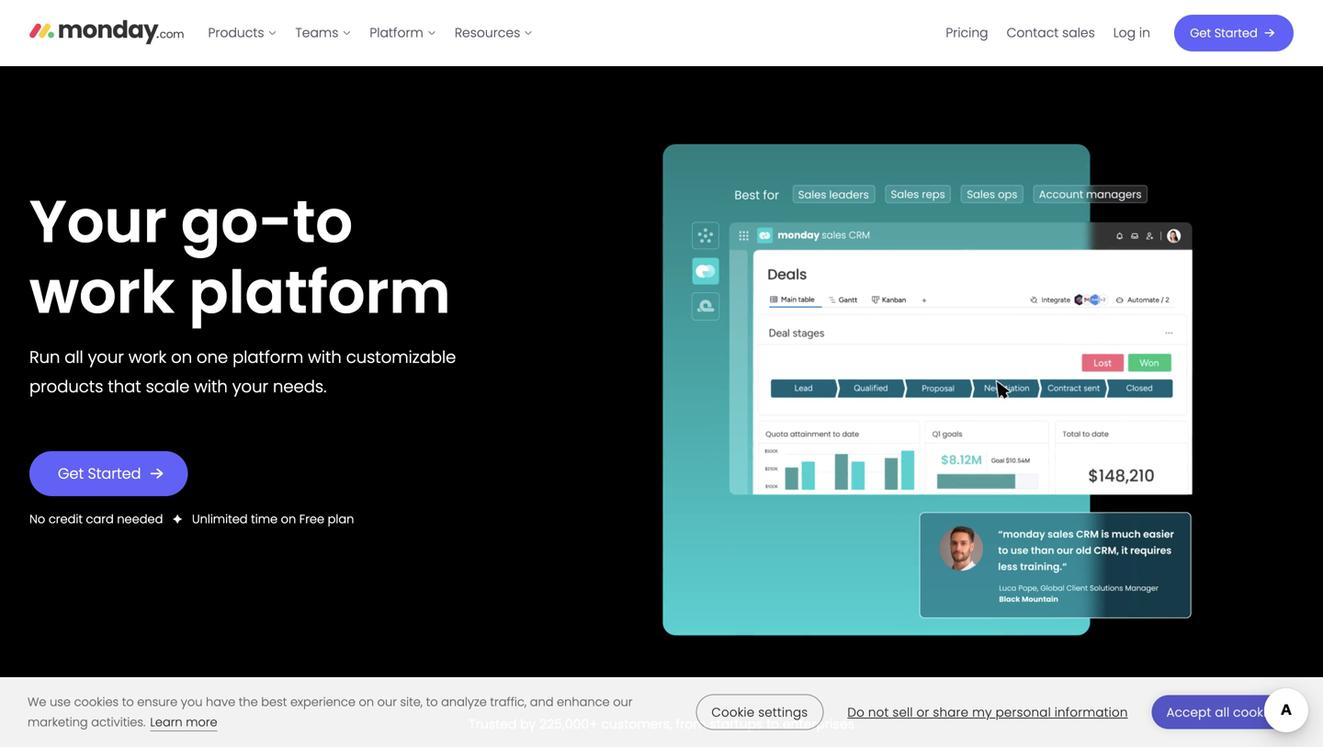 Task type: describe. For each thing, give the bounding box(es) containing it.
information
[[1055, 704, 1128, 721]]

started for leftmost get started button
[[88, 463, 141, 484]]

log in link
[[1105, 18, 1160, 48]]

learn
[[150, 714, 183, 731]]

log
[[1114, 24, 1136, 42]]

customizable
[[346, 345, 456, 369]]

on inside run all your work on one platform with customizable products that scale with your needs.
[[171, 345, 192, 369]]

platform link
[[361, 18, 446, 48]]

do not sell or share my personal information button
[[833, 695, 1143, 729]]

time
[[251, 511, 278, 527]]

platform inside run all your work on one platform with customizable products that scale with your needs.
[[233, 345, 304, 369]]

work inside run all your work on one platform with customizable products that scale with your needs.
[[129, 345, 167, 369]]

enterprises
[[783, 716, 855, 733]]

trusted
[[469, 716, 517, 733]]

experience
[[290, 694, 356, 710]]

accept all cookies
[[1167, 704, 1281, 721]]

all for run
[[65, 345, 83, 369]]

on inside we use cookies to ensure you have the best experience on our site, to analyze traffic, and enhance our marketing activities.
[[359, 694, 374, 710]]

we
[[28, 694, 46, 710]]

you
[[181, 694, 203, 710]]

get for leftmost get started button
[[58, 463, 84, 484]]

my
[[973, 704, 992, 721]]

teams link
[[286, 18, 361, 48]]

one
[[197, 345, 228, 369]]

sales
[[1063, 24, 1095, 42]]

platform
[[370, 24, 424, 42]]

cookies for all
[[1234, 704, 1281, 721]]

cookie settings
[[712, 704, 808, 721]]

scale
[[146, 375, 190, 398]]

startups
[[710, 716, 763, 733]]

ensure
[[137, 694, 178, 710]]

monday.com logo image
[[29, 12, 184, 51]]

products link
[[199, 18, 286, 48]]

log in
[[1114, 24, 1151, 42]]

in
[[1140, 24, 1151, 42]]

run all your work on one platform with customizable products that scale with your needs.
[[29, 345, 456, 398]]

share
[[933, 704, 969, 721]]

needs.
[[273, 375, 327, 398]]

pricing link
[[937, 18, 998, 48]]

more
[[186, 714, 218, 731]]

activities.
[[91, 714, 146, 731]]



Task type: locate. For each thing, give the bounding box(es) containing it.
on right experience
[[359, 694, 374, 710]]

no
[[29, 511, 45, 527]]

no credit card needed   ✦    unlimited time on free plan
[[29, 511, 354, 527]]

get
[[1190, 25, 1212, 41], [58, 463, 84, 484]]

teams
[[295, 24, 339, 42]]

marketing
[[28, 714, 88, 731]]

get started button
[[1175, 15, 1294, 51], [29, 451, 188, 496]]

from
[[676, 716, 707, 733]]

by
[[520, 716, 536, 733]]

1 vertical spatial get
[[58, 463, 84, 484]]

2 vertical spatial on
[[359, 694, 374, 710]]

work up scale
[[129, 345, 167, 369]]

accept all cookies button
[[1152, 695, 1296, 729]]

work up run
[[29, 251, 175, 334]]

do not sell or share my personal information
[[848, 704, 1128, 721]]

the
[[239, 694, 258, 710]]

traffic,
[[490, 694, 527, 710]]

0 horizontal spatial started
[[88, 463, 141, 484]]

your
[[29, 181, 167, 263]]

get right in
[[1190, 25, 1212, 41]]

started right in
[[1215, 25, 1258, 41]]

to
[[293, 181, 353, 263], [122, 694, 134, 710], [426, 694, 438, 710], [767, 716, 780, 733]]

1 vertical spatial started
[[88, 463, 141, 484]]

plan
[[328, 511, 354, 527]]

get started up the 'card'
[[58, 463, 141, 484]]

0 vertical spatial started
[[1215, 25, 1258, 41]]

2 our from the left
[[613, 694, 633, 710]]

0 vertical spatial platform
[[189, 251, 451, 334]]

0 horizontal spatial on
[[171, 345, 192, 369]]

2 horizontal spatial on
[[359, 694, 374, 710]]

contact
[[1007, 24, 1059, 42]]

0 vertical spatial work
[[29, 251, 175, 334]]

get started
[[1190, 25, 1258, 41], [58, 463, 141, 484]]

0 horizontal spatial cookies
[[74, 694, 119, 710]]

0 horizontal spatial all
[[65, 345, 83, 369]]

sell
[[893, 704, 913, 721]]

all inside accept all cookies button
[[1215, 704, 1230, 721]]

cookie
[[712, 704, 755, 721]]

0 horizontal spatial list
[[199, 0, 542, 66]]

1 our from the left
[[377, 694, 397, 710]]

1 horizontal spatial started
[[1215, 25, 1258, 41]]

1 vertical spatial on
[[281, 511, 296, 527]]

get started button up the 'card'
[[29, 451, 188, 496]]

your
[[88, 345, 124, 369], [232, 375, 268, 398]]

cookies right accept
[[1234, 704, 1281, 721]]

do
[[848, 704, 865, 721]]

1 vertical spatial platform
[[233, 345, 304, 369]]

work
[[29, 251, 175, 334], [129, 345, 167, 369]]

started up the 'card'
[[88, 463, 141, 484]]

1 vertical spatial work
[[129, 345, 167, 369]]

our left site,
[[377, 694, 397, 710]]

all inside run all your work on one platform with customizable products that scale with your needs.
[[65, 345, 83, 369]]

0 horizontal spatial our
[[377, 694, 397, 710]]

cookies up activities.
[[74, 694, 119, 710]]

best
[[261, 694, 287, 710]]

have
[[206, 694, 235, 710]]

your go-to
[[29, 181, 353, 263]]

list
[[199, 0, 542, 66], [937, 0, 1160, 66]]

225,000+
[[540, 716, 598, 733]]

dialog
[[0, 677, 1324, 747]]

started inside main element
[[1215, 25, 1258, 41]]

customers,
[[602, 716, 673, 733]]

your left needs. at left
[[232, 375, 268, 398]]

site,
[[400, 694, 423, 710]]

all
[[65, 345, 83, 369], [1215, 704, 1230, 721]]

get started inside main element
[[1190, 25, 1258, 41]]

get for get started button within main element
[[1190, 25, 1212, 41]]

get started right in
[[1190, 25, 1258, 41]]

1 horizontal spatial our
[[613, 694, 633, 710]]

on left one
[[171, 345, 192, 369]]

0 horizontal spatial get
[[58, 463, 84, 484]]

dialog containing cookie settings
[[0, 677, 1324, 747]]

0 vertical spatial your
[[88, 345, 124, 369]]

your up that
[[88, 345, 124, 369]]

run
[[29, 345, 60, 369]]

analyze
[[441, 694, 487, 710]]

1 horizontal spatial get
[[1190, 25, 1212, 41]]

0 vertical spatial with
[[308, 345, 342, 369]]

0 horizontal spatial with
[[194, 375, 228, 398]]

get started button inside main element
[[1175, 15, 1294, 51]]

1 list from the left
[[199, 0, 542, 66]]

0 horizontal spatial your
[[88, 345, 124, 369]]

resources link
[[446, 18, 542, 48]]

0 vertical spatial get
[[1190, 25, 1212, 41]]

all right run
[[65, 345, 83, 369]]

go-
[[181, 181, 293, 263]]

0 horizontal spatial get started
[[58, 463, 141, 484]]

1 horizontal spatial get started button
[[1175, 15, 1294, 51]]

0 vertical spatial get started button
[[1175, 15, 1294, 51]]

1 horizontal spatial your
[[232, 375, 268, 398]]

on left free
[[281, 511, 296, 527]]

our up 'customers,'
[[613, 694, 633, 710]]

1 horizontal spatial cookies
[[1234, 704, 1281, 721]]

get up credit
[[58, 463, 84, 484]]

pricing
[[946, 24, 989, 42]]

cookies inside accept all cookies button
[[1234, 704, 1281, 721]]

0 horizontal spatial get started button
[[29, 451, 188, 496]]

use
[[50, 694, 71, 710]]

our
[[377, 694, 397, 710], [613, 694, 633, 710]]

with down one
[[194, 375, 228, 398]]

card
[[86, 511, 114, 527]]

all right accept
[[1215, 704, 1230, 721]]

learn more
[[150, 714, 218, 731]]

on
[[171, 345, 192, 369], [281, 511, 296, 527], [359, 694, 374, 710]]

platform
[[189, 251, 451, 334], [233, 345, 304, 369]]

1 vertical spatial all
[[1215, 704, 1230, 721]]

unlimited
[[192, 511, 248, 527]]

enhance
[[557, 694, 610, 710]]

resources
[[455, 24, 520, 42]]

1 vertical spatial get started button
[[29, 451, 188, 496]]

credit
[[49, 511, 83, 527]]

we use cookies to ensure you have the best experience on our site, to analyze traffic, and enhance our marketing activities.
[[28, 694, 633, 731]]

1 vertical spatial get started
[[58, 463, 141, 484]]

cookies
[[74, 694, 119, 710], [1234, 704, 1281, 721]]

get inside main element
[[1190, 25, 1212, 41]]

1 horizontal spatial get started
[[1190, 25, 1258, 41]]

contact sales link
[[998, 18, 1105, 48]]

or
[[917, 704, 930, 721]]

that
[[108, 375, 141, 398]]

needed
[[117, 511, 163, 527]]

1 vertical spatial your
[[232, 375, 268, 398]]

work platform
[[29, 251, 451, 334]]

trusted by 225,000+ customers, from startups to enterprises
[[469, 716, 855, 733]]

products
[[208, 24, 264, 42]]

0 vertical spatial all
[[65, 345, 83, 369]]

✦
[[173, 511, 182, 527]]

with
[[308, 345, 342, 369], [194, 375, 228, 398]]

list containing products
[[199, 0, 542, 66]]

cookies inside we use cookies to ensure you have the best experience on our site, to analyze traffic, and enhance our marketing activities.
[[74, 694, 119, 710]]

1 vertical spatial with
[[194, 375, 228, 398]]

and
[[530, 694, 554, 710]]

started for get started button within main element
[[1215, 25, 1258, 41]]

list containing pricing
[[937, 0, 1160, 66]]

1 horizontal spatial on
[[281, 511, 296, 527]]

started
[[1215, 25, 1258, 41], [88, 463, 141, 484]]

main element
[[199, 0, 1294, 66]]

cookie settings button
[[696, 694, 824, 730]]

with up needs. at left
[[308, 345, 342, 369]]

learn more link
[[150, 714, 218, 732]]

all for accept
[[1215, 704, 1230, 721]]

accept
[[1167, 704, 1212, 721]]

get started button right in
[[1175, 15, 1294, 51]]

1 horizontal spatial with
[[308, 345, 342, 369]]

free
[[299, 511, 325, 527]]

settings
[[758, 704, 808, 721]]

1 horizontal spatial list
[[937, 0, 1160, 66]]

0 vertical spatial on
[[171, 345, 192, 369]]

products
[[29, 375, 103, 398]]

cookies for use
[[74, 694, 119, 710]]

contact sales
[[1007, 24, 1095, 42]]

personal
[[996, 704, 1051, 721]]

2 list from the left
[[937, 0, 1160, 66]]

0 vertical spatial get started
[[1190, 25, 1258, 41]]

1 horizontal spatial all
[[1215, 704, 1230, 721]]

not
[[868, 704, 889, 721]]



Task type: vqa. For each thing, say whether or not it's contained in the screenshot.
right cookies
yes



